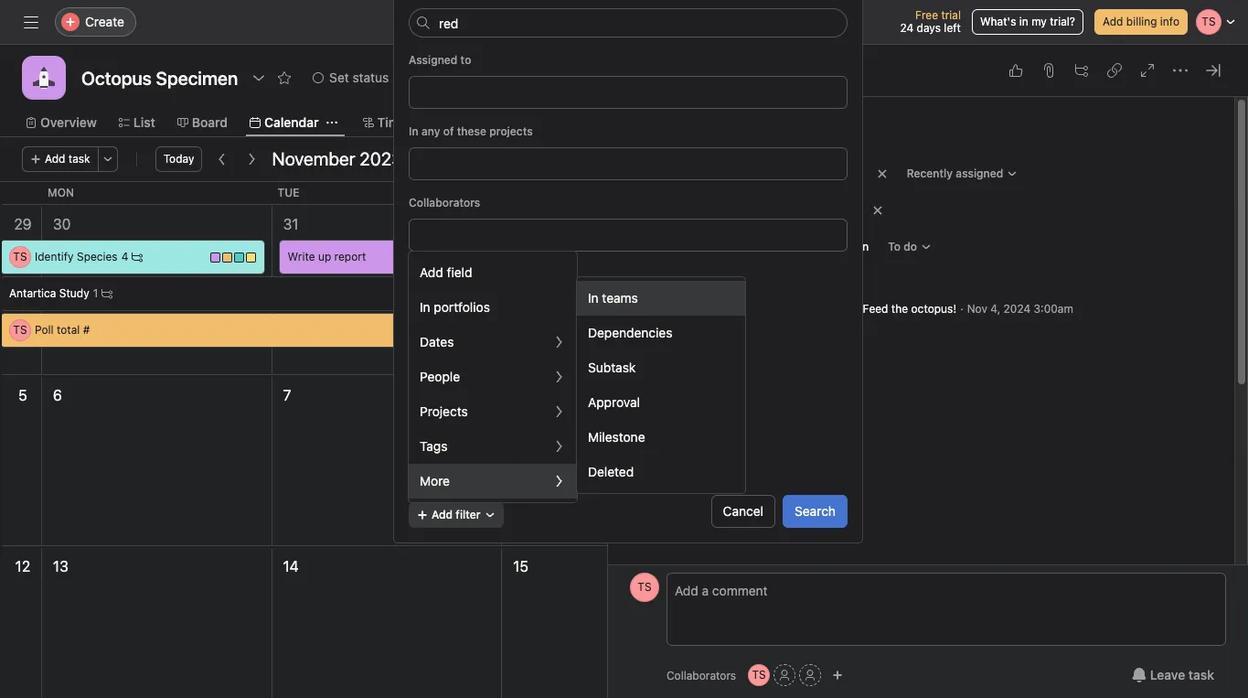 Task type: describe. For each thing, give the bounding box(es) containing it.
includes option group
[[409, 290, 848, 323]]

14
[[283, 558, 299, 575]]

dates
[[420, 334, 454, 349]]

collaborators inside poll total # "dialog"
[[667, 668, 737, 682]]

0 likes. click to like this task image
[[1009, 63, 1024, 78]]

Task Name text field
[[618, 108, 1213, 150]]

add task button
[[22, 146, 98, 172]]

1 vertical spatial search button
[[783, 495, 848, 528]]

days
[[917, 21, 941, 35]]

add for add billing info
[[1103, 15, 1124, 28]]

leftcount image
[[132, 252, 143, 263]]

due inside poll total # "dialog"
[[630, 204, 651, 218]]

0 horizontal spatial collaborators
[[409, 196, 481, 210]]

add for add field
[[420, 264, 444, 280]]

mark complete button
[[630, 58, 738, 83]]

calendar
[[264, 114, 319, 130]]

any
[[597, 370, 619, 385]]

0 horizontal spatial 1
[[93, 286, 98, 300]]

projects
[[490, 124, 533, 138]]

assigned
[[956, 167, 1004, 180]]

2023
[[360, 148, 403, 169]]

previous month image
[[215, 152, 230, 167]]

1 vertical spatial search
[[795, 503, 836, 519]]

in teams menu item
[[577, 281, 746, 316]]

leftcount image
[[102, 288, 113, 299]]

specimen
[[818, 240, 869, 253]]

24
[[901, 21, 914, 35]]

workflow
[[465, 114, 522, 130]]

milestone
[[588, 429, 645, 445]]

Due date number field
[[552, 433, 618, 466]]

tags
[[420, 438, 448, 454]]

task for leave task
[[1189, 667, 1215, 682]]

feed the octopus!
[[863, 302, 957, 316]]

write up report
[[288, 250, 366, 263]]

13
[[53, 558, 68, 575]]

in
[[1020, 15, 1029, 28]]

trial?
[[1050, 15, 1076, 28]]

videos
[[481, 298, 520, 314]]

octopus specimen link
[[749, 238, 877, 256]]

add to starred image
[[277, 70, 292, 85]]

november 2023
[[272, 148, 403, 169]]

workflow link
[[451, 113, 522, 133]]

info
[[1161, 15, 1180, 28]]

november 1
[[513, 216, 592, 232]]

includes
[[409, 267, 454, 281]]

what's
[[981, 15, 1017, 28]]

recorded videos
[[421, 298, 520, 314]]

cancel
[[723, 503, 764, 519]]

priority 1
[[649, 339, 694, 353]]

any
[[422, 124, 440, 138]]

1 vertical spatial projects
[[420, 403, 468, 419]]

write
[[288, 250, 315, 263]]

nov
[[968, 302, 988, 316]]

approval
[[588, 394, 640, 410]]

rocket image
[[33, 67, 55, 89]]

completion option group
[[409, 361, 848, 394]]

1 for november 1
[[586, 216, 592, 232]]

show options image
[[252, 70, 266, 85]]

description
[[630, 413, 690, 426]]

add task
[[45, 152, 90, 166]]

status
[[353, 70, 389, 85]]

total
[[57, 323, 80, 337]]

set status
[[330, 70, 389, 85]]

2
[[744, 216, 752, 232]]

3:00am
[[1034, 302, 1074, 316]]

in for in teams
[[588, 290, 599, 306]]

people
[[420, 369, 460, 384]]

assigned
[[409, 53, 458, 67]]

what's in my trial?
[[981, 15, 1076, 28]]

mon
[[48, 186, 74, 199]]

leave
[[1151, 667, 1186, 682]]

1 vertical spatial ts button
[[748, 664, 770, 686]]

to do
[[889, 240, 918, 253]]

add for add filter
[[432, 508, 453, 521]]

deleted
[[588, 464, 634, 479]]

of
[[443, 124, 454, 138]]

date inside poll total # "dialog"
[[654, 204, 677, 218]]

leave task button
[[1120, 659, 1227, 692]]

to
[[461, 53, 471, 67]]

dependencies inside 'main content'
[[630, 303, 704, 317]]

feed
[[863, 302, 889, 316]]

5
[[18, 387, 27, 403]]

incomplete
[[508, 370, 574, 385]]

0 horizontal spatial due date
[[409, 410, 457, 424]]

search list box
[[408, 7, 848, 37]]

calendar link
[[250, 113, 319, 133]]

add or remove collaborators image
[[833, 670, 844, 681]]

add for add task
[[45, 152, 65, 166]]

timeline
[[377, 114, 429, 130]]

free
[[916, 8, 939, 22]]

the
[[892, 302, 909, 316]]

fri
[[968, 186, 985, 199]]

leave task
[[1151, 667, 1215, 682]]

identify species
[[35, 250, 118, 263]]

list
[[133, 114, 155, 130]]

priority
[[649, 339, 686, 353]]

overview link
[[26, 113, 97, 133]]

to
[[889, 240, 901, 253]]

add billing info
[[1103, 15, 1180, 28]]

portfolios
[[434, 299, 490, 315]]

1 vertical spatial date
[[433, 410, 457, 424]]

species
[[77, 250, 118, 263]]



Task type: locate. For each thing, give the bounding box(es) containing it.
add up the mon
[[45, 152, 65, 166]]

today button
[[155, 146, 203, 172]]

2 horizontal spatial 1
[[689, 339, 694, 353]]

0 vertical spatial ts button
[[630, 573, 660, 602]]

mark complete
[[653, 63, 730, 77]]

0 vertical spatial task
[[68, 152, 90, 166]]

None text field
[[77, 61, 243, 94]]

#
[[83, 323, 90, 337]]

2 vertical spatial 1
[[689, 339, 694, 353]]

report
[[334, 250, 366, 263]]

4
[[121, 250, 128, 263]]

30
[[53, 216, 71, 232]]

1 horizontal spatial due date
[[630, 204, 677, 218]]

in for in portfolios
[[420, 299, 431, 315]]

list link
[[119, 113, 155, 133]]

filter
[[456, 508, 481, 521]]

Incomplete radio
[[497, 361, 586, 394]]

0 horizontal spatial search
[[440, 14, 481, 29]]

in left teams
[[588, 290, 599, 306]]

task left more actions image
[[68, 152, 90, 166]]

6
[[53, 387, 62, 403]]

octopus!
[[912, 302, 957, 316]]

task
[[68, 152, 90, 166], [1189, 667, 1215, 682]]

add filter button
[[409, 502, 504, 528]]

in down 'includes'
[[420, 299, 431, 315]]

timeline link
[[363, 113, 429, 133]]

add inside button
[[45, 152, 65, 166]]

add left filter
[[432, 508, 453, 521]]

Contains the words text field
[[409, 8, 848, 38]]

1 vertical spatial due date
[[409, 410, 457, 424]]

search
[[440, 14, 481, 29], [795, 503, 836, 519]]

main content containing recently assigned
[[610, 97, 1233, 698]]

antartica study
[[9, 286, 89, 300]]

0 vertical spatial due date
[[630, 204, 677, 218]]

tab actions image
[[326, 117, 337, 128]]

more actions for this task image
[[1174, 63, 1188, 78]]

1 vertical spatial task
[[1189, 667, 1215, 682]]

1
[[586, 216, 592, 232], [93, 286, 98, 300], [689, 339, 694, 353]]

more
[[420, 473, 450, 489]]

in any of these projects
[[409, 124, 533, 138]]

identify
[[35, 250, 74, 263]]

full screen image
[[1141, 63, 1155, 78]]

0 vertical spatial search button
[[408, 7, 848, 37]]

None radio
[[665, 290, 711, 323]]

poll total # dialog
[[608, 45, 1249, 698]]

antartica
[[9, 286, 56, 300]]

collaborators
[[409, 196, 481, 210], [667, 668, 737, 682]]

0 vertical spatial date
[[654, 204, 677, 218]]

field
[[447, 264, 473, 280]]

search button right cancel button
[[783, 495, 848, 528]]

7
[[283, 387, 291, 403]]

projects inside poll total # "dialog"
[[630, 241, 673, 254]]

0 horizontal spatial task
[[68, 152, 90, 166]]

set status button
[[305, 65, 397, 91]]

task for add task
[[68, 152, 90, 166]]

assigned to
[[409, 53, 471, 67]]

poll total #
[[35, 323, 90, 337]]

1 for priority 1
[[689, 339, 694, 353]]

in inside menu item
[[588, 290, 599, 306]]

projects down people
[[420, 403, 468, 419]]

up
[[318, 250, 331, 263]]

november for november 2023
[[272, 148, 355, 169]]

recorded
[[421, 298, 478, 314]]

task inside button
[[1189, 667, 1215, 682]]

0 vertical spatial projects
[[630, 241, 673, 254]]

0 vertical spatial search
[[440, 14, 481, 29]]

1 horizontal spatial due
[[630, 204, 651, 218]]

1 horizontal spatial in
[[420, 299, 431, 315]]

0 vertical spatial dependencies
[[630, 303, 704, 317]]

add left field
[[420, 264, 444, 280]]

today
[[163, 152, 194, 166]]

31
[[283, 216, 299, 232]]

add subtask image
[[1075, 63, 1090, 78]]

assignee
[[630, 167, 677, 181]]

more menu item
[[409, 464, 577, 499]]

1 horizontal spatial search
[[795, 503, 836, 519]]

to do button
[[880, 234, 941, 260]]

Assigned to text field
[[416, 81, 430, 103]]

expand sidebar image
[[24, 15, 38, 29]]

2 horizontal spatial in
[[588, 290, 599, 306]]

1 vertical spatial november
[[513, 216, 582, 232]]

dependencies down the includes option group
[[588, 325, 673, 340]]

copy task link image
[[1108, 63, 1123, 78]]

completion
[[409, 339, 470, 352]]

cancel button
[[711, 495, 776, 528]]

board
[[192, 114, 228, 130]]

nov 4, 2024 3:00am
[[968, 302, 1074, 316]]

search inside list box
[[440, 14, 481, 29]]

1 inside 'main content'
[[689, 339, 694, 353]]

in portfolios
[[420, 299, 490, 315]]

1 horizontal spatial collaborators
[[667, 668, 737, 682]]

0 vertical spatial november
[[272, 148, 355, 169]]

date down assignee
[[654, 204, 677, 218]]

tue
[[278, 186, 300, 199]]

1 vertical spatial 1
[[93, 286, 98, 300]]

0 horizontal spatial date
[[433, 410, 457, 424]]

search right cancel
[[795, 503, 836, 519]]

0 horizontal spatial ts button
[[630, 573, 660, 602]]

due
[[630, 204, 651, 218], [409, 410, 430, 424]]

due up tags
[[409, 410, 430, 424]]

due date down assignee
[[630, 204, 677, 218]]

2024
[[1004, 302, 1031, 316]]

attachments: add a file to this task, poll total # image
[[1042, 63, 1057, 78]]

16
[[744, 558, 759, 575]]

0 vertical spatial due
[[630, 204, 651, 218]]

Any radio
[[585, 361, 631, 394]]

more actions image
[[102, 154, 113, 165]]

teams
[[602, 290, 638, 306]]

these
[[457, 124, 487, 138]]

octopus
[[771, 240, 815, 253]]

recently assigned
[[907, 167, 1004, 180]]

do
[[904, 240, 918, 253]]

recently
[[907, 167, 953, 180]]

1 horizontal spatial projects
[[630, 241, 673, 254]]

0 horizontal spatial due
[[409, 410, 430, 424]]

1 up in teams
[[586, 216, 592, 232]]

1 horizontal spatial date
[[654, 204, 677, 218]]

ts
[[13, 250, 27, 263], [13, 323, 27, 337], [638, 580, 652, 594], [752, 668, 766, 682]]

1 horizontal spatial task
[[1189, 667, 1215, 682]]

1 horizontal spatial 1
[[586, 216, 592, 232]]

add inside add filter popup button
[[432, 508, 453, 521]]

9
[[744, 387, 753, 403]]

1 right the "priority" at the right
[[689, 339, 694, 353]]

cell
[[413, 224, 434, 246]]

task inside button
[[68, 152, 90, 166]]

date up tags
[[433, 410, 457, 424]]

next month image
[[245, 152, 259, 167]]

due date up tags
[[409, 410, 457, 424]]

create button
[[55, 7, 136, 37]]

projects
[[630, 241, 673, 254], [420, 403, 468, 419]]

add inside add billing info button
[[1103, 15, 1124, 28]]

overview
[[40, 114, 97, 130]]

octopus specimen
[[771, 240, 869, 253]]

1 vertical spatial due
[[409, 410, 430, 424]]

in left any
[[409, 124, 419, 138]]

search up to
[[440, 14, 481, 29]]

projects up in teams menu item
[[630, 241, 673, 254]]

1 left leftcount icon
[[93, 286, 98, 300]]

1 horizontal spatial november
[[513, 216, 582, 232]]

close details image
[[1207, 63, 1221, 78]]

due date inside 'main content'
[[630, 204, 677, 218]]

1 vertical spatial dependencies
[[588, 325, 673, 340]]

mark
[[653, 63, 679, 77]]

29
[[14, 216, 32, 232]]

In any of these projects text field
[[416, 153, 430, 175]]

0 horizontal spatial november
[[272, 148, 355, 169]]

dependencies up the "priority" at the right
[[630, 303, 704, 317]]

due down assignee
[[630, 204, 651, 218]]

clear due date image
[[873, 205, 884, 216]]

november for november 1
[[513, 216, 582, 232]]

0 vertical spatial 1
[[586, 216, 592, 232]]

0 horizontal spatial in
[[409, 124, 419, 138]]

remove assignee image
[[877, 168, 888, 179]]

ts button
[[630, 573, 660, 602], [748, 664, 770, 686]]

my
[[1032, 15, 1047, 28]]

add billing info button
[[1095, 9, 1188, 35]]

task right "leave"
[[1189, 667, 1215, 682]]

0 horizontal spatial projects
[[420, 403, 468, 419]]

add
[[1103, 15, 1124, 28], [45, 152, 65, 166], [420, 264, 444, 280], [432, 508, 453, 521]]

12
[[15, 558, 30, 575]]

main content inside poll total # "dialog"
[[610, 97, 1233, 698]]

in
[[409, 124, 419, 138], [588, 290, 599, 306], [420, 299, 431, 315]]

add left billing
[[1103, 15, 1124, 28]]

0 vertical spatial collaborators
[[409, 196, 481, 210]]

4,
[[991, 302, 1001, 316]]

1 horizontal spatial ts button
[[748, 664, 770, 686]]

free trial 24 days left
[[901, 8, 961, 35]]

billing
[[1127, 15, 1158, 28]]

1 vertical spatial collaborators
[[667, 668, 737, 682]]

in for in any of these projects
[[409, 124, 419, 138]]

in teams
[[588, 290, 638, 306]]

main content
[[610, 97, 1233, 698]]

Recorded videos radio
[[409, 290, 532, 323]]

left
[[944, 21, 961, 35]]

set
[[330, 70, 349, 85]]

search button up mark
[[408, 7, 848, 37]]



Task type: vqa. For each thing, say whether or not it's contained in the screenshot.
Cross-functional project plan link
no



